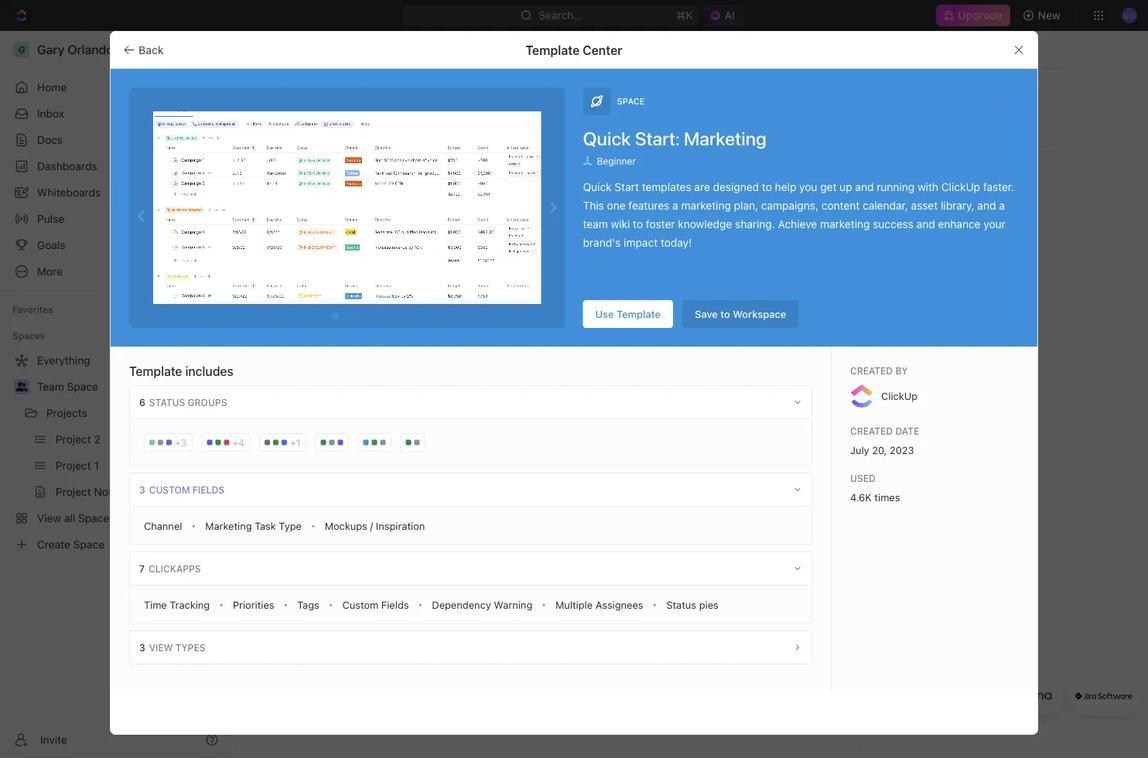 Task type: describe. For each thing, give the bounding box(es) containing it.
pulse link
[[6, 207, 224, 231]]

• for channel
[[192, 521, 196, 531]]

spaces inside sidebar navigation
[[12, 330, 45, 341]]

up
[[840, 181, 852, 193]]

goals link
[[6, 233, 224, 258]]

multiple
[[556, 599, 593, 611]]

templates
[[642, 181, 692, 193]]

back button
[[117, 38, 173, 62]]

visible spaces
[[881, 108, 970, 125]]

/
[[370, 520, 373, 532]]

task
[[255, 520, 276, 532]]

• for custom fields
[[418, 599, 423, 610]]

joined
[[561, 318, 588, 329]]

created for created by
[[850, 365, 893, 376]]

inbox
[[37, 107, 64, 120]]

0 horizontal spatial to
[[633, 218, 643, 230]]

clickapps
[[149, 563, 201, 574]]

spaces for all spaces joined
[[527, 318, 559, 329]]

impact
[[624, 236, 658, 249]]

get
[[820, 181, 837, 193]]

inbox link
[[6, 101, 224, 126]]

groups
[[188, 397, 227, 408]]

sharing.
[[735, 218, 775, 230]]

campaigns,
[[761, 199, 819, 212]]

types
[[175, 642, 205, 653]]

dashboards
[[37, 160, 97, 173]]

0 vertical spatial marketing
[[681, 199, 731, 212]]

2 vertical spatial and
[[917, 218, 935, 230]]

asset
[[911, 199, 938, 212]]

upgrade
[[958, 9, 1003, 22]]

1 vertical spatial custom
[[342, 599, 379, 611]]

tree inside sidebar navigation
[[6, 348, 224, 557]]

1 vertical spatial clickup
[[881, 391, 918, 402]]

template center
[[526, 43, 623, 57]]

⌘k
[[676, 9, 693, 22]]

7 clickapps
[[139, 563, 201, 574]]

3 view types
[[139, 642, 205, 653]]

1 horizontal spatial team
[[909, 170, 937, 183]]

status pies
[[666, 599, 719, 611]]

content
[[822, 199, 860, 212]]

all spaces joined
[[513, 318, 588, 329]]

+3
[[175, 437, 187, 448]]

template includes
[[129, 364, 234, 379]]

pulse
[[37, 212, 64, 225]]

used
[[850, 473, 876, 484]]

priorities
[[233, 599, 274, 611]]

2023
[[890, 444, 914, 456]]

3 custom fields
[[139, 485, 224, 495]]

spaces for visible spaces
[[925, 108, 970, 125]]

knowledge
[[678, 218, 732, 230]]

warning
[[494, 599, 533, 611]]

start:
[[635, 128, 680, 149]]

team
[[583, 218, 608, 230]]

6 status groups
[[139, 397, 227, 408]]

projects
[[46, 407, 87, 419]]

quick start: marketing
[[583, 128, 767, 149]]

with
[[918, 181, 939, 193]]

favorites button
[[6, 300, 59, 319]]

use template
[[595, 308, 661, 320]]

new for new
[[1038, 9, 1061, 22]]

1 vertical spatial fields
[[381, 599, 409, 611]]

6
[[139, 397, 145, 408]]

channel
[[144, 520, 182, 532]]

space up the start:
[[617, 96, 645, 106]]

wiki
[[611, 218, 630, 230]]

team inside sidebar navigation
[[37, 380, 64, 393]]

• for priorities
[[284, 599, 288, 610]]

user group image
[[885, 173, 895, 180]]

• for dependency warning
[[542, 599, 546, 610]]

your
[[984, 218, 1006, 230]]

2 horizontal spatial and
[[978, 199, 996, 212]]

date
[[896, 426, 919, 437]]

1 vertical spatial marketing
[[820, 218, 870, 230]]

start
[[615, 181, 639, 193]]

by
[[896, 365, 908, 376]]

favorites
[[12, 304, 53, 315]]

4.6k
[[850, 491, 872, 503]]

template for template includes
[[129, 364, 182, 379]]

space up library,
[[940, 170, 971, 183]]

foster
[[646, 218, 675, 230]]

home link
[[6, 75, 224, 100]]

custom fields
[[342, 599, 409, 611]]

quick start templates are designed to help you get up and running with clickup faster. this one features a marketing plan, campaigns, content calendar, asset library, and a team wiki to foster knowledge sharing. achieve marketing success and enhance your brand's impact today!
[[583, 181, 1015, 249]]

created date july 20, 2023
[[850, 426, 919, 456]]

workspace
[[733, 308, 786, 320]]

0 vertical spatial custom
[[149, 485, 190, 495]]

july
[[850, 444, 869, 456]]

whiteboards
[[37, 186, 101, 199]]

excel & csv link
[[912, 677, 986, 716]]

brand's
[[583, 236, 621, 249]]

7
[[139, 563, 145, 574]]

multiple assignees
[[556, 599, 643, 611]]

home
[[37, 81, 67, 94]]



Task type: vqa. For each thing, say whether or not it's contained in the screenshot.
5
no



Task type: locate. For each thing, give the bounding box(es) containing it.
2 a from the left
[[999, 199, 1005, 212]]

mockups / inspiration
[[325, 520, 425, 532]]

a
[[673, 199, 678, 212], [999, 199, 1005, 212]]

• left dependency
[[418, 599, 423, 610]]

0 horizontal spatial marketing
[[681, 199, 731, 212]]

1 horizontal spatial team space
[[909, 170, 971, 183]]

3
[[139, 485, 145, 495], [139, 642, 145, 653]]

to right wiki
[[633, 218, 643, 230]]

view
[[149, 642, 173, 653]]

to left help
[[762, 181, 772, 193]]

1 created from the top
[[850, 365, 893, 376]]

team space link
[[37, 375, 221, 399]]

• right tags
[[329, 599, 333, 610]]

0 vertical spatial team
[[909, 170, 937, 183]]

team space up asset
[[909, 170, 971, 183]]

0 vertical spatial template
[[526, 43, 580, 57]]

1 vertical spatial and
[[978, 199, 996, 212]]

visible
[[881, 108, 922, 125]]

quick inside quick start templates are designed to help you get up and running with clickup faster. this one features a marketing plan, campaigns, content calendar, asset library, and a team wiki to foster knowledge sharing. achieve marketing success and enhance your brand's impact today!
[[583, 181, 612, 193]]

1 vertical spatial created
[[850, 426, 893, 437]]

1 vertical spatial new
[[769, 109, 792, 122]]

plan,
[[734, 199, 758, 212]]

assignees
[[596, 599, 643, 611]]

0 horizontal spatial and
[[855, 181, 874, 193]]

template for template center
[[526, 43, 580, 57]]

clickup up library,
[[942, 181, 980, 193]]

custom up "channel"
[[149, 485, 190, 495]]

and up your
[[978, 199, 996, 212]]

excel
[[930, 692, 952, 702]]

new up help
[[769, 109, 792, 122]]

0 vertical spatial quick
[[583, 128, 631, 149]]

marketing task type
[[205, 520, 302, 532]]

0 horizontal spatial new
[[769, 109, 792, 122]]

team right user group image
[[37, 380, 64, 393]]

• left multiple
[[542, 599, 546, 610]]

dependency warning
[[432, 599, 533, 611]]

includes
[[185, 364, 234, 379]]

custom right tags
[[342, 599, 379, 611]]

save
[[695, 308, 718, 320]]

+1
[[290, 437, 301, 448]]

new inside "button"
[[1038, 9, 1061, 22]]

1 vertical spatial quick
[[583, 181, 612, 193]]

team space up the "projects"
[[37, 380, 98, 393]]

marketing up knowledge
[[681, 199, 731, 212]]

1 vertical spatial team space
[[37, 380, 98, 393]]

new inside button
[[769, 109, 792, 122]]

faster.
[[983, 181, 1015, 193]]

1 3 from the top
[[139, 485, 145, 495]]

all for all spaces
[[266, 103, 292, 128]]

all for all spaces joined
[[513, 318, 524, 329]]

0 horizontal spatial team
[[37, 380, 64, 393]]

0 vertical spatial created
[[850, 365, 893, 376]]

fields left dependency
[[381, 599, 409, 611]]

1 a from the left
[[673, 199, 678, 212]]

new space
[[769, 109, 826, 122]]

0 horizontal spatial all
[[266, 103, 292, 128]]

created for created date july 20, 2023
[[850, 426, 893, 437]]

1 vertical spatial template
[[617, 308, 661, 320]]

dashboards link
[[6, 154, 224, 179]]

3 up "channel"
[[139, 485, 145, 495]]

• left tags
[[284, 599, 288, 610]]

a down faster.
[[999, 199, 1005, 212]]

3 left view
[[139, 642, 145, 653]]

and right up
[[855, 181, 874, 193]]

new for new space
[[769, 109, 792, 122]]

sidebar navigation
[[0, 31, 231, 758]]

quick up beginner
[[583, 128, 631, 149]]

use
[[595, 308, 614, 320]]

designed
[[713, 181, 759, 193]]

1 vertical spatial all
[[513, 318, 524, 329]]

docs
[[37, 133, 63, 146]]

0 vertical spatial 3
[[139, 485, 145, 495]]

spaces for all spaces
[[297, 103, 372, 128]]

1 horizontal spatial fields
[[381, 599, 409, 611]]

&
[[955, 692, 961, 702]]

2 vertical spatial to
[[721, 308, 730, 320]]

0 horizontal spatial clickup
[[881, 391, 918, 402]]

excel & csv
[[930, 692, 981, 702]]

0 horizontal spatial a
[[673, 199, 678, 212]]

times
[[875, 491, 900, 503]]

team space inside tree
[[37, 380, 98, 393]]

calendar,
[[863, 199, 908, 212]]

2 quick from the top
[[583, 181, 612, 193]]

0 vertical spatial new
[[1038, 9, 1061, 22]]

used 4.6k times
[[850, 473, 900, 503]]

0 vertical spatial team space
[[909, 170, 971, 183]]

a down templates
[[673, 199, 678, 212]]

status
[[149, 397, 185, 408]]

fields up marketing task type
[[193, 485, 224, 495]]

pies
[[699, 599, 719, 611]]

space up you
[[794, 109, 826, 122]]

back
[[139, 43, 164, 56]]

clickup down "by"
[[881, 391, 918, 402]]

template up status
[[129, 364, 182, 379]]

1 horizontal spatial clickup
[[942, 181, 980, 193]]

one
[[607, 199, 626, 212]]

1 horizontal spatial custom
[[342, 599, 379, 611]]

• left status
[[653, 599, 657, 610]]

•
[[192, 521, 196, 531], [311, 521, 315, 531], [219, 599, 224, 610], [284, 599, 288, 610], [329, 599, 333, 610], [418, 599, 423, 610], [542, 599, 546, 610], [653, 599, 657, 610]]

0 vertical spatial and
[[855, 181, 874, 193]]

user group image
[[16, 382, 27, 392]]

running
[[877, 181, 915, 193]]

1 vertical spatial marketing
[[205, 520, 252, 532]]

1 horizontal spatial marketing
[[820, 218, 870, 230]]

0 horizontal spatial template
[[129, 364, 182, 379]]

marketing
[[681, 199, 731, 212], [820, 218, 870, 230]]

20,
[[872, 444, 887, 456]]

custom
[[149, 485, 190, 495], [342, 599, 379, 611]]

search...
[[539, 9, 583, 22]]

library,
[[941, 199, 975, 212]]

features
[[629, 199, 670, 212]]

marketing left task
[[205, 520, 252, 532]]

template
[[526, 43, 580, 57], [617, 308, 661, 320], [129, 364, 182, 379]]

0 vertical spatial fields
[[193, 485, 224, 495]]

1 quick from the top
[[583, 128, 631, 149]]

tree containing team space
[[6, 348, 224, 557]]

are
[[694, 181, 710, 193]]

• for marketing task type
[[311, 521, 315, 531]]

1 horizontal spatial marketing
[[684, 128, 767, 149]]

space up the "projects"
[[67, 380, 98, 393]]

docs link
[[6, 128, 224, 152]]

• right tracking
[[219, 599, 224, 610]]

0 vertical spatial marketing
[[684, 128, 767, 149]]

space inside sidebar navigation
[[67, 380, 98, 393]]

inspiration
[[376, 520, 425, 532]]

1 horizontal spatial template
[[526, 43, 580, 57]]

quick for quick start: marketing
[[583, 128, 631, 149]]

template down search...
[[526, 43, 580, 57]]

3 for 3 custom fields
[[139, 485, 145, 495]]

0 vertical spatial clickup
[[942, 181, 980, 193]]

created inside created date july 20, 2023
[[850, 426, 893, 437]]

team up asset
[[909, 170, 937, 183]]

1 horizontal spatial new
[[1038, 9, 1061, 22]]

3 for 3 view types
[[139, 642, 145, 653]]

2 3 from the top
[[139, 642, 145, 653]]

• for time tracking
[[219, 599, 224, 610]]

achieve
[[778, 218, 817, 230]]

new
[[1038, 9, 1061, 22], [769, 109, 792, 122]]

created left "by"
[[850, 365, 893, 376]]

new right upgrade
[[1038, 9, 1061, 22]]

type
[[279, 520, 302, 532]]

center
[[583, 43, 623, 57]]

you
[[799, 181, 817, 193]]

• right type
[[311, 521, 315, 531]]

1 horizontal spatial and
[[917, 218, 935, 230]]

time tracking
[[144, 599, 210, 611]]

2 created from the top
[[850, 426, 893, 437]]

0 horizontal spatial marketing
[[205, 520, 252, 532]]

space inside button
[[794, 109, 826, 122]]

this
[[583, 199, 604, 212]]

upgrade link
[[937, 5, 1010, 26]]

0 horizontal spatial team space
[[37, 380, 98, 393]]

team
[[909, 170, 937, 183], [37, 380, 64, 393]]

0 horizontal spatial custom
[[149, 485, 190, 495]]

quick for quick start templates are designed to help you get up and running with clickup faster. this one features a marketing plan, campaigns, content calendar, asset library, and a team wiki to foster knowledge sharing. achieve marketing success and enhance your brand's impact today!
[[583, 181, 612, 193]]

marketing down content
[[820, 218, 870, 230]]

tree
[[6, 348, 224, 557]]

1 horizontal spatial to
[[721, 308, 730, 320]]

to right save at the right top
[[721, 308, 730, 320]]

• right "channel"
[[192, 521, 196, 531]]

2 horizontal spatial template
[[617, 308, 661, 320]]

mockups
[[325, 520, 367, 532]]

enhance
[[938, 218, 981, 230]]

new space button
[[746, 104, 835, 128]]

save to workspace
[[695, 308, 786, 320]]

space
[[617, 96, 645, 106], [794, 109, 826, 122], [940, 170, 971, 183], [67, 380, 98, 393]]

and down asset
[[917, 218, 935, 230]]

marketing
[[684, 128, 767, 149], [205, 520, 252, 532]]

1 horizontal spatial a
[[999, 199, 1005, 212]]

0 vertical spatial to
[[762, 181, 772, 193]]

template right use
[[617, 308, 661, 320]]

• for multiple assignees
[[653, 599, 657, 610]]

tracking
[[170, 599, 210, 611]]

2 vertical spatial template
[[129, 364, 182, 379]]

invite
[[40, 734, 67, 746]]

marketing up designed
[[684, 128, 767, 149]]

0 horizontal spatial fields
[[193, 485, 224, 495]]

goals
[[37, 239, 65, 251]]

new button
[[1016, 3, 1070, 28]]

1 vertical spatial to
[[633, 218, 643, 230]]

created up 20,
[[850, 426, 893, 437]]

fields
[[193, 485, 224, 495], [381, 599, 409, 611]]

• for tags
[[329, 599, 333, 610]]

1 horizontal spatial all
[[513, 318, 524, 329]]

tags
[[297, 599, 319, 611]]

created by
[[850, 365, 908, 376]]

1 vertical spatial team
[[37, 380, 64, 393]]

team space
[[909, 170, 971, 183], [37, 380, 98, 393]]

time
[[144, 599, 167, 611]]

to
[[762, 181, 772, 193], [633, 218, 643, 230], [721, 308, 730, 320]]

0 vertical spatial all
[[266, 103, 292, 128]]

quick up this
[[583, 181, 612, 193]]

1 vertical spatial 3
[[139, 642, 145, 653]]

clickup inside quick start templates are designed to help you get up and running with clickup faster. this one features a marketing plan, campaigns, content calendar, asset library, and a team wiki to foster knowledge sharing. achieve marketing success and enhance your brand's impact today!
[[942, 181, 980, 193]]

2 horizontal spatial to
[[762, 181, 772, 193]]

all spaces
[[266, 103, 372, 128]]



